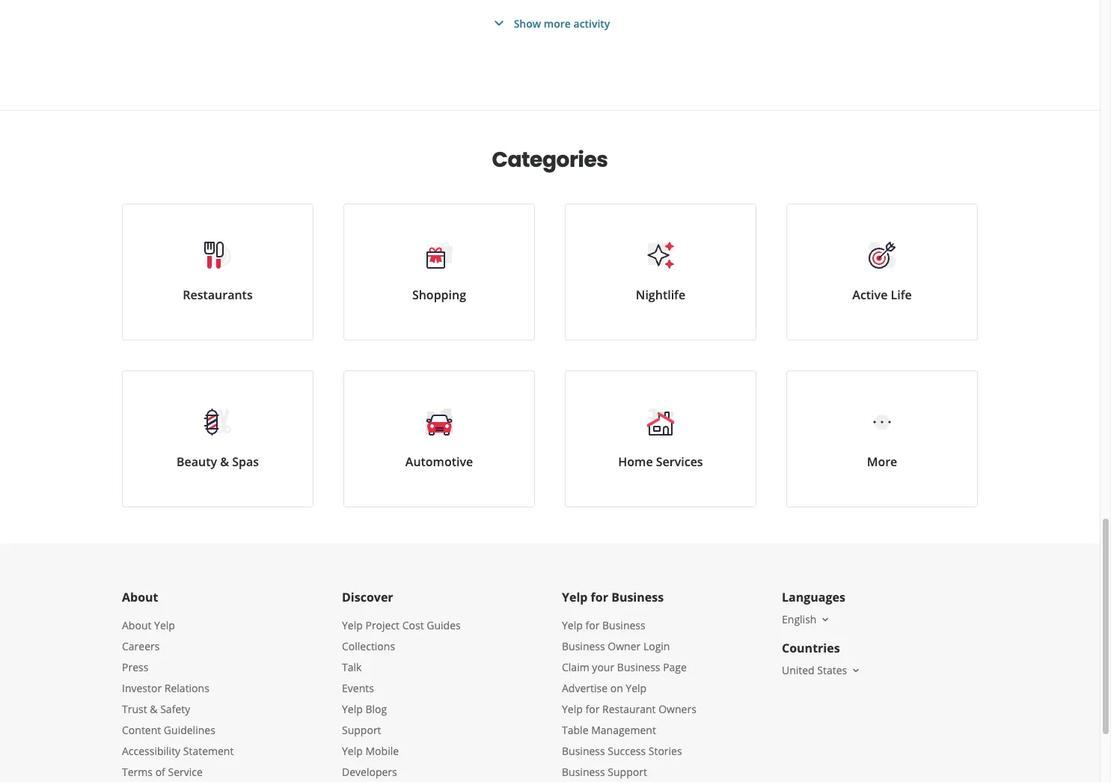 Task type: locate. For each thing, give the bounding box(es) containing it.
category navigation section navigation
[[107, 111, 993, 543]]

support inside yelp for business business owner login claim your business page advertise on yelp yelp for restaurant owners table management business success stories business support
[[608, 765, 647, 779]]

16 chevron down v2 image inside english popup button
[[820, 614, 832, 626]]

show more activity
[[514, 16, 610, 30]]

guides
[[427, 618, 461, 632]]

16 chevron down v2 image for countries
[[850, 664, 862, 676]]

1 horizontal spatial &
[[220, 454, 229, 470]]

1 vertical spatial &
[[150, 702, 158, 716]]

0 horizontal spatial 16 chevron down v2 image
[[820, 614, 832, 626]]

yelp project cost guides link
[[342, 618, 461, 632]]

for
[[591, 589, 608, 605], [586, 618, 600, 632], [586, 702, 600, 716]]

success
[[608, 744, 646, 758]]

table
[[562, 723, 589, 737]]

business
[[612, 589, 664, 605], [602, 618, 646, 632], [562, 639, 605, 653], [617, 660, 660, 674], [562, 744, 605, 758], [562, 765, 605, 779]]

for up business owner login link
[[586, 618, 600, 632]]

yelp up claim
[[562, 618, 583, 632]]

support link
[[342, 723, 381, 737]]

spas
[[232, 454, 259, 470]]

yelp right the on
[[626, 681, 647, 695]]

of
[[155, 765, 165, 779]]

owners
[[659, 702, 697, 716]]

activity
[[574, 16, 610, 30]]

show
[[514, 16, 541, 30]]

yelp mobile link
[[342, 744, 399, 758]]

about for about yelp careers press investor relations trust & safety content guidelines accessibility statement terms of service
[[122, 618, 152, 632]]

yelp for business business owner login claim your business page advertise on yelp yelp for restaurant owners table management business success stories business support
[[562, 618, 697, 779]]

terms
[[122, 765, 153, 779]]

0 vertical spatial for
[[591, 589, 608, 605]]

1 horizontal spatial 16 chevron down v2 image
[[850, 664, 862, 676]]

more
[[867, 454, 898, 470]]

support
[[342, 723, 381, 737], [608, 765, 647, 779]]

project
[[366, 618, 400, 632]]

about yelp careers press investor relations trust & safety content guidelines accessibility statement terms of service
[[122, 618, 234, 779]]

careers link
[[122, 639, 160, 653]]

0 vertical spatial 16 chevron down v2 image
[[820, 614, 832, 626]]

about up "careers"
[[122, 618, 152, 632]]

0 vertical spatial support
[[342, 723, 381, 737]]

categories
[[492, 145, 608, 174]]

yelp up collections
[[342, 618, 363, 632]]

press link
[[122, 660, 148, 674]]

service
[[168, 765, 203, 779]]

support inside yelp project cost guides collections talk events yelp blog support yelp mobile developers
[[342, 723, 381, 737]]

about for about
[[122, 589, 158, 605]]

united states
[[782, 663, 847, 677]]

16 chevron down v2 image right states
[[850, 664, 862, 676]]

nightlife
[[636, 287, 686, 303]]

claim your business page link
[[562, 660, 687, 674]]

2 vertical spatial for
[[586, 702, 600, 716]]

1 vertical spatial support
[[608, 765, 647, 779]]

active life
[[853, 287, 912, 303]]

support down success
[[608, 765, 647, 779]]

accessibility
[[122, 744, 180, 758]]

yelp project cost guides collections talk events yelp blog support yelp mobile developers
[[342, 618, 461, 779]]

statement
[[183, 744, 234, 758]]

&
[[220, 454, 229, 470], [150, 702, 158, 716]]

events
[[342, 681, 374, 695]]

1 vertical spatial 16 chevron down v2 image
[[850, 664, 862, 676]]

1 vertical spatial about
[[122, 618, 152, 632]]

0 horizontal spatial &
[[150, 702, 158, 716]]

& inside the category navigation section 'navigation'
[[220, 454, 229, 470]]

safety
[[160, 702, 190, 716]]

accessibility statement link
[[122, 744, 234, 758]]

english button
[[782, 612, 832, 626]]

16 chevron down v2 image inside united states dropdown button
[[850, 664, 862, 676]]

for down advertise at right bottom
[[586, 702, 600, 716]]

1 horizontal spatial support
[[608, 765, 647, 779]]

business support link
[[562, 765, 647, 779]]

terms of service link
[[122, 765, 203, 779]]

shopping
[[412, 287, 466, 303]]

about up "about yelp" link
[[122, 589, 158, 605]]

collections link
[[342, 639, 395, 653]]

2 about from the top
[[122, 618, 152, 632]]

trust & safety link
[[122, 702, 190, 716]]

languages
[[782, 589, 846, 605]]

restaurants
[[183, 287, 253, 303]]

& right "trust"
[[150, 702, 158, 716]]

about
[[122, 589, 158, 605], [122, 618, 152, 632]]

talk link
[[342, 660, 362, 674]]

english
[[782, 612, 817, 626]]

yelp up yelp for business link
[[562, 589, 588, 605]]

services
[[656, 454, 703, 470]]

support down yelp blog link
[[342, 723, 381, 737]]

0 horizontal spatial support
[[342, 723, 381, 737]]

16 chevron down v2 image for languages
[[820, 614, 832, 626]]

16 chevron down v2 image
[[820, 614, 832, 626], [850, 664, 862, 676]]

states
[[817, 663, 847, 677]]

show more activity button
[[490, 14, 610, 32]]

more link
[[787, 370, 978, 507]]

1 about from the top
[[122, 589, 158, 605]]

1 vertical spatial for
[[586, 618, 600, 632]]

business owner login link
[[562, 639, 670, 653]]

0 vertical spatial about
[[122, 589, 158, 605]]

& left spas
[[220, 454, 229, 470]]

owner
[[608, 639, 641, 653]]

yelp up "careers"
[[154, 618, 175, 632]]

yelp inside about yelp careers press investor relations trust & safety content guidelines accessibility statement terms of service
[[154, 618, 175, 632]]

16 chevron down v2 image down languages
[[820, 614, 832, 626]]

yelp
[[562, 589, 588, 605], [154, 618, 175, 632], [342, 618, 363, 632], [562, 618, 583, 632], [626, 681, 647, 695], [342, 702, 363, 716], [562, 702, 583, 716], [342, 744, 363, 758]]

for up yelp for business link
[[591, 589, 608, 605]]

beauty & spas
[[177, 454, 259, 470]]

home services
[[618, 454, 703, 470]]

about inside about yelp careers press investor relations trust & safety content guidelines accessibility statement terms of service
[[122, 618, 152, 632]]

0 vertical spatial &
[[220, 454, 229, 470]]

page
[[663, 660, 687, 674]]

beauty & spas link
[[122, 370, 314, 507]]



Task type: vqa. For each thing, say whether or not it's contained in the screenshot.


Task type: describe. For each thing, give the bounding box(es) containing it.
login
[[644, 639, 670, 653]]

yelp blog link
[[342, 702, 387, 716]]

advertise
[[562, 681, 608, 695]]

about yelp link
[[122, 618, 175, 632]]

advertise on yelp link
[[562, 681, 647, 695]]

guidelines
[[164, 723, 215, 737]]

for for yelp for business
[[591, 589, 608, 605]]

content
[[122, 723, 161, 737]]

for for yelp for business business owner login claim your business page advertise on yelp yelp for restaurant owners table management business success stories business support
[[586, 618, 600, 632]]

stories
[[649, 744, 682, 758]]

automotive
[[405, 454, 473, 470]]

blog
[[366, 702, 387, 716]]

collections
[[342, 639, 395, 653]]

24 chevron down v2 image
[[490, 14, 508, 32]]

home
[[618, 454, 653, 470]]

yelp for business link
[[562, 618, 646, 632]]

press
[[122, 660, 148, 674]]

shopping link
[[344, 204, 535, 341]]

your
[[592, 660, 615, 674]]

business success stories link
[[562, 744, 682, 758]]

automotive link
[[344, 370, 535, 507]]

restaurant
[[602, 702, 656, 716]]

life
[[891, 287, 912, 303]]

management
[[591, 723, 656, 737]]

united
[[782, 663, 815, 677]]

investor
[[122, 681, 162, 695]]

mobile
[[366, 744, 399, 758]]

talk
[[342, 660, 362, 674]]

developers link
[[342, 765, 397, 779]]

restaurants link
[[122, 204, 314, 341]]

trust
[[122, 702, 147, 716]]

cost
[[402, 618, 424, 632]]

yelp up "table" at the bottom right of page
[[562, 702, 583, 716]]

nightlife link
[[565, 204, 757, 341]]

yelp for business
[[562, 589, 664, 605]]

more
[[544, 16, 571, 30]]

events link
[[342, 681, 374, 695]]

home services link
[[565, 370, 757, 507]]

united states button
[[782, 663, 862, 677]]

developers
[[342, 765, 397, 779]]

investor relations link
[[122, 681, 209, 695]]

discover
[[342, 589, 393, 605]]

yelp for restaurant owners link
[[562, 702, 697, 716]]

active life link
[[787, 204, 978, 341]]

careers
[[122, 639, 160, 653]]

countries
[[782, 640, 840, 656]]

claim
[[562, 660, 590, 674]]

beauty
[[177, 454, 217, 470]]

active
[[853, 287, 888, 303]]

content guidelines link
[[122, 723, 215, 737]]

on
[[610, 681, 623, 695]]

table management link
[[562, 723, 656, 737]]

& inside about yelp careers press investor relations trust & safety content guidelines accessibility statement terms of service
[[150, 702, 158, 716]]

yelp down the support link
[[342, 744, 363, 758]]

yelp down events
[[342, 702, 363, 716]]

relations
[[164, 681, 209, 695]]



